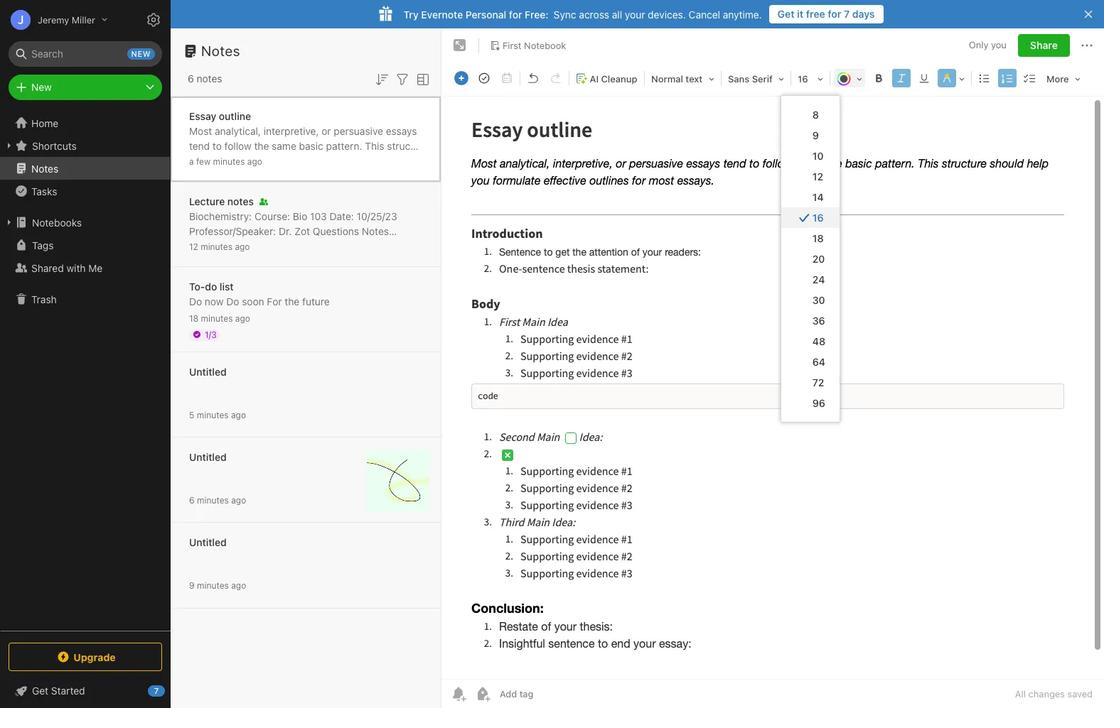 Task type: locate. For each thing, give the bounding box(es) containing it.
saved
[[1068, 689, 1093, 700]]

0 horizontal spatial do
[[189, 295, 202, 308]]

for for free:
[[509, 8, 522, 20]]

8 link
[[781, 105, 840, 125]]

0 vertical spatial 12
[[813, 171, 823, 183]]

2 horizontal spatial notes
[[362, 225, 389, 237]]

jeremy
[[38, 14, 69, 25]]

View options field
[[411, 70, 432, 88]]

0 vertical spatial the
[[254, 140, 269, 152]]

1 do from the left
[[189, 295, 202, 308]]

7 left click to collapse image
[[154, 687, 159, 696]]

18 down to-
[[189, 313, 199, 324]]

12
[[813, 171, 823, 183], [189, 241, 198, 252]]

1 horizontal spatial the
[[285, 295, 300, 308]]

0 horizontal spatial 18
[[189, 313, 199, 324]]

8 9 10
[[813, 109, 824, 162]]

get left it
[[778, 8, 795, 20]]

ture
[[189, 140, 415, 167]]

1 vertical spatial 16
[[813, 212, 824, 224]]

text
[[686, 73, 703, 85]]

36
[[813, 315, 825, 327]]

should
[[210, 155, 241, 167]]

untitled down "5 minutes ago"
[[189, 451, 227, 463]]

0 horizontal spatial 9
[[189, 581, 195, 591]]

notes for lecture notes
[[227, 195, 254, 207]]

you right the only
[[991, 39, 1007, 51]]

notes
[[201, 43, 240, 59], [31, 162, 58, 175], [362, 225, 389, 237]]

untitled down 1/3
[[189, 366, 227, 378]]

tasks
[[31, 185, 57, 197]]

Insert field
[[451, 68, 472, 88]]

0 horizontal spatial notes
[[197, 73, 222, 85]]

72
[[813, 377, 824, 389]]

do
[[205, 281, 217, 293]]

new
[[31, 81, 52, 93]]

7 left days
[[844, 8, 850, 20]]

2 do from the left
[[226, 295, 239, 308]]

24
[[813, 274, 825, 286]]

minutes for 12
[[201, 241, 233, 252]]

to
[[213, 140, 222, 152]]

1 vertical spatial notes
[[31, 162, 58, 175]]

the
[[254, 140, 269, 152], [285, 295, 300, 308]]

18 for 18 minutes ago
[[189, 313, 199, 324]]

checklist image
[[1020, 68, 1040, 88]]

most
[[189, 125, 212, 137]]

formulate
[[285, 155, 329, 167]]

do
[[189, 295, 202, 308], [226, 295, 239, 308]]

for
[[828, 8, 842, 20], [509, 8, 522, 20], [189, 170, 202, 182]]

0 horizontal spatial 12
[[189, 241, 198, 252]]

0 vertical spatial notes
[[197, 73, 222, 85]]

do down to-
[[189, 295, 202, 308]]

1 vertical spatial get
[[32, 686, 48, 698]]

try
[[404, 8, 419, 20]]

12 for 12 minutes ago
[[189, 241, 198, 252]]

10/25/23
[[357, 210, 397, 222]]

tree
[[0, 112, 171, 631]]

...
[[230, 170, 239, 182]]

9 inside 'note list' element
[[189, 581, 195, 591]]

untitled down 6 minutes ago at bottom
[[189, 537, 227, 549]]

48
[[813, 336, 826, 348]]

18
[[813, 233, 824, 245], [189, 313, 199, 324]]

1 vertical spatial 7
[[154, 687, 159, 696]]

notes
[[197, 73, 222, 85], [227, 195, 254, 207]]

1 vertical spatial you
[[266, 155, 283, 167]]

16 up 8 link
[[798, 73, 808, 85]]

all changes saved
[[1015, 689, 1093, 700]]

12 minutes ago
[[189, 241, 250, 252]]

64
[[813, 356, 826, 368]]

get inside help and learning task checklist field
[[32, 686, 48, 698]]

for left free:
[[509, 8, 522, 20]]

1 horizontal spatial 16
[[813, 212, 824, 224]]

the up help
[[254, 140, 269, 152]]

get left started
[[32, 686, 48, 698]]

8
[[813, 109, 819, 121]]

first
[[503, 40, 522, 51]]

0 vertical spatial notes
[[201, 43, 240, 59]]

bold image
[[869, 68, 889, 88]]

0 horizontal spatial notes
[[31, 162, 58, 175]]

16 menu item
[[781, 208, 840, 228]]

it
[[797, 8, 804, 20]]

ago for 18 minutes ago
[[235, 313, 250, 324]]

expand note image
[[452, 37, 469, 54]]

18 for 18
[[813, 233, 824, 245]]

new
[[131, 49, 151, 58]]

first notebook
[[503, 40, 566, 51]]

add a reminder image
[[450, 686, 467, 703]]

1 vertical spatial untitled
[[189, 451, 227, 463]]

for right free
[[828, 8, 842, 20]]

basic
[[299, 140, 323, 152]]

notes link
[[0, 157, 170, 180]]

tend
[[189, 140, 210, 152]]

future
[[302, 295, 330, 308]]

0 vertical spatial 9
[[813, 129, 819, 142]]

0 vertical spatial 18
[[813, 233, 824, 245]]

or
[[322, 125, 331, 137]]

ago for 9 minutes ago
[[231, 581, 246, 591]]

0 horizontal spatial for
[[189, 170, 202, 182]]

more actions image
[[1079, 37, 1096, 54]]

ago for 5 minutes ago
[[231, 410, 246, 421]]

started
[[51, 686, 85, 698]]

1 horizontal spatial for
[[509, 8, 522, 20]]

interpretive,
[[264, 125, 319, 137]]

notes up essay
[[197, 73, 222, 85]]

16 down 14
[[813, 212, 824, 224]]

ago for 6 minutes ago
[[231, 495, 246, 506]]

0 vertical spatial you
[[991, 39, 1007, 51]]

3 untitled from the top
[[189, 537, 227, 549]]

Help and Learning task checklist field
[[0, 681, 171, 703]]

tree containing home
[[0, 112, 171, 631]]

to-do list do now do soon for the future
[[189, 281, 330, 308]]

6 for 6 minutes ago
[[189, 495, 195, 506]]

1 horizontal spatial you
[[991, 39, 1007, 51]]

18 inside 'note list' element
[[189, 313, 199, 324]]

outlines
[[375, 155, 411, 167]]

get for get started
[[32, 686, 48, 698]]

1 vertical spatial notes
[[227, 195, 254, 207]]

the right for
[[285, 295, 300, 308]]

tasks button
[[0, 180, 170, 203]]

settings image
[[145, 11, 162, 28]]

professor/speaker:
[[189, 225, 276, 237]]

notes down 10/25/23
[[362, 225, 389, 237]]

untitled
[[189, 366, 227, 378], [189, 451, 227, 463], [189, 537, 227, 549]]

sans serif
[[728, 73, 773, 85]]

1 horizontal spatial get
[[778, 8, 795, 20]]

1 vertical spatial 12
[[189, 241, 198, 252]]

notes up biochemistry:
[[227, 195, 254, 207]]

questions
[[313, 225, 359, 237]]

notebook
[[524, 40, 566, 51]]

18 link
[[781, 228, 840, 249]]

12 inside 'note list' element
[[189, 241, 198, 252]]

0 vertical spatial 6
[[188, 73, 194, 85]]

64 link
[[781, 352, 840, 373]]

ago for 12 minutes ago
[[235, 241, 250, 252]]

0 vertical spatial get
[[778, 8, 795, 20]]

try evernote personal for free: sync across all your devices. cancel anytime.
[[404, 8, 762, 20]]

1 horizontal spatial 18
[[813, 233, 824, 245]]

add tag image
[[474, 686, 491, 703]]

new button
[[9, 75, 162, 100]]

Font size field
[[793, 68, 828, 89]]

zot
[[294, 225, 310, 237]]

help
[[244, 155, 263, 167]]

most analytical, interpretive, or persuasive essays tend to follow the same basic pattern. this struc ture should help you formulate effective outlines for most ...
[[189, 125, 417, 182]]

0 vertical spatial 7
[[844, 8, 850, 20]]

a few minutes ago
[[189, 156, 262, 167]]

minutes for 18
[[201, 313, 233, 324]]

1 horizontal spatial do
[[226, 295, 239, 308]]

notes up the 6 notes
[[201, 43, 240, 59]]

12 up to-
[[189, 241, 198, 252]]

0 vertical spatial 16
[[798, 73, 808, 85]]

0 vertical spatial untitled
[[189, 366, 227, 378]]

get inside button
[[778, 8, 795, 20]]

18 inside dropdown list menu
[[813, 233, 824, 245]]

1 horizontal spatial 7
[[844, 8, 850, 20]]

2 vertical spatial notes
[[362, 225, 389, 237]]

1 horizontal spatial notes
[[227, 195, 254, 207]]

you
[[991, 39, 1007, 51], [266, 155, 283, 167]]

for inside button
[[828, 8, 842, 20]]

0 horizontal spatial 7
[[154, 687, 159, 696]]

1 vertical spatial 18
[[189, 313, 199, 324]]

minutes for 6
[[197, 495, 229, 506]]

0 horizontal spatial you
[[266, 155, 283, 167]]

italic image
[[892, 68, 912, 88]]

dr.
[[279, 225, 292, 237]]

12 down 10
[[813, 171, 823, 183]]

minutes
[[213, 156, 245, 167], [201, 241, 233, 252], [201, 313, 233, 324], [197, 410, 229, 421], [197, 495, 229, 506], [197, 581, 229, 591]]

for down a in the top left of the page
[[189, 170, 202, 182]]

cancel
[[689, 8, 720, 20]]

1 untitled from the top
[[189, 366, 227, 378]]

0 horizontal spatial the
[[254, 140, 269, 152]]

notes up tasks
[[31, 162, 58, 175]]

2 vertical spatial untitled
[[189, 537, 227, 549]]

1 horizontal spatial 12
[[813, 171, 823, 183]]

12 inside dropdown list menu
[[813, 171, 823, 183]]

trash
[[31, 293, 57, 305]]

1 horizontal spatial 9
[[813, 129, 819, 142]]

biochemistry:
[[189, 210, 252, 222]]

Search text field
[[18, 41, 152, 67]]

1 vertical spatial 6
[[189, 495, 195, 506]]

14 link
[[781, 187, 840, 208]]

1 vertical spatial 9
[[189, 581, 195, 591]]

note list element
[[171, 28, 442, 709]]

expand notebooks image
[[4, 217, 15, 228]]

you down same
[[266, 155, 283, 167]]

first notebook button
[[485, 36, 571, 55]]

do down list
[[226, 295, 239, 308]]

0 horizontal spatial 16
[[798, 73, 808, 85]]

0 horizontal spatial get
[[32, 686, 48, 698]]

18 up 20
[[813, 233, 824, 245]]

9 minutes ago
[[189, 581, 246, 591]]

1 vertical spatial the
[[285, 295, 300, 308]]

2 horizontal spatial for
[[828, 8, 842, 20]]

effective
[[332, 155, 372, 167]]



Task type: describe. For each thing, give the bounding box(es) containing it.
5 minutes ago
[[189, 410, 246, 421]]

outline
[[219, 110, 251, 122]]

untitled for 5
[[189, 366, 227, 378]]

shortcuts button
[[0, 134, 170, 157]]

9 inside 8 9 10
[[813, 129, 819, 142]]

103
[[310, 210, 327, 222]]

shared with me link
[[0, 257, 170, 279]]

miller
[[72, 14, 95, 25]]

Heading level field
[[646, 68, 720, 89]]

9 link
[[781, 125, 840, 146]]

ai cleanup
[[590, 73, 638, 85]]

add filters image
[[394, 71, 411, 88]]

dropdown list menu
[[781, 105, 840, 414]]

12 link
[[781, 166, 840, 187]]

underline image
[[915, 68, 934, 88]]

more
[[1047, 73, 1069, 85]]

get for get it free for 7 days
[[778, 8, 795, 20]]

this
[[365, 140, 384, 152]]

ai
[[590, 73, 599, 85]]

for for 7
[[828, 8, 842, 20]]

48 link
[[781, 331, 840, 352]]

cleanup
[[601, 73, 638, 85]]

free:
[[525, 8, 549, 20]]

shared
[[31, 262, 64, 274]]

me
[[88, 262, 103, 274]]

follow
[[224, 140, 252, 152]]

days
[[852, 8, 875, 20]]

undo image
[[523, 68, 543, 88]]

upgrade
[[73, 652, 116, 664]]

soon
[[242, 295, 264, 308]]

essays
[[386, 125, 417, 137]]

6 for 6 notes
[[188, 73, 194, 85]]

serif
[[752, 73, 773, 85]]

for inside most analytical, interpretive, or persuasive essays tend to follow the same basic pattern. this struc ture should help you formulate effective outlines for most ...
[[189, 170, 202, 182]]

share
[[1030, 39, 1058, 51]]

20 link
[[781, 249, 840, 270]]

essay
[[189, 110, 216, 122]]

7 inside button
[[844, 8, 850, 20]]

changes
[[1029, 689, 1065, 700]]

note window element
[[442, 28, 1104, 709]]

normal text
[[651, 73, 703, 85]]

Sort options field
[[373, 70, 390, 88]]

Note Editor text field
[[442, 97, 1104, 680]]

click to collapse image
[[165, 683, 176, 700]]

sync
[[554, 8, 576, 20]]

2 untitled from the top
[[189, 451, 227, 463]]

notes for 6 notes
[[197, 73, 222, 85]]

get it free for 7 days
[[778, 8, 875, 20]]

the inside to-do list do now do soon for the future
[[285, 295, 300, 308]]

only
[[969, 39, 989, 51]]

minutes for 5
[[197, 410, 229, 421]]

10
[[813, 150, 824, 162]]

all
[[612, 8, 622, 20]]

16 inside 16 field
[[798, 73, 808, 85]]

notes inside 'biochemistry: course: bio 103 date: 10/25/23 professor/speaker: dr. zot questions notes summary'
[[362, 225, 389, 237]]

with
[[66, 262, 86, 274]]

tags button
[[0, 234, 170, 257]]

pattern.
[[326, 140, 362, 152]]

5
[[189, 410, 194, 421]]

task image
[[474, 68, 494, 88]]

More actions field
[[1079, 34, 1096, 57]]

14
[[813, 191, 824, 203]]

the inside most analytical, interpretive, or persuasive essays tend to follow the same basic pattern. this struc ture should help you formulate effective outlines for most ...
[[254, 140, 269, 152]]

notebooks
[[32, 217, 82, 229]]

More field
[[1042, 68, 1086, 89]]

shared with me
[[31, 262, 103, 274]]

all
[[1015, 689, 1026, 700]]

list
[[220, 281, 234, 293]]

analytical,
[[215, 125, 261, 137]]

Add tag field
[[498, 688, 605, 701]]

Add filters field
[[394, 70, 411, 88]]

lecture notes
[[189, 195, 254, 207]]

20
[[813, 253, 825, 265]]

only you
[[969, 39, 1007, 51]]

personal
[[466, 8, 506, 20]]

most
[[205, 170, 227, 182]]

you inside note window "element"
[[991, 39, 1007, 51]]

96 link
[[781, 393, 840, 414]]

untitled for 9
[[189, 537, 227, 549]]

upgrade button
[[9, 644, 162, 672]]

normal
[[651, 73, 683, 85]]

your
[[625, 8, 645, 20]]

96
[[813, 398, 826, 410]]

16 inside 16 link
[[813, 212, 824, 224]]

for
[[267, 295, 282, 308]]

share button
[[1018, 34, 1070, 57]]

thumbnail image
[[367, 450, 430, 512]]

ai cleanup button
[[571, 68, 643, 89]]

12 for 12
[[813, 171, 823, 183]]

Font family field
[[723, 68, 789, 89]]

home link
[[0, 112, 171, 134]]

Highlight field
[[936, 68, 970, 89]]

persuasive
[[334, 125, 383, 137]]

6 notes
[[188, 73, 222, 85]]

72 link
[[781, 373, 840, 393]]

summary
[[189, 240, 233, 252]]

minutes for 9
[[197, 581, 229, 591]]

10 link
[[781, 146, 840, 166]]

you inside most analytical, interpretive, or persuasive essays tend to follow the same basic pattern. this struc ture should help you formulate effective outlines for most ...
[[266, 155, 283, 167]]

get started
[[32, 686, 85, 698]]

free
[[806, 8, 825, 20]]

across
[[579, 8, 609, 20]]

bulleted list image
[[975, 68, 995, 88]]

devices.
[[648, 8, 686, 20]]

1 horizontal spatial notes
[[201, 43, 240, 59]]

new search field
[[18, 41, 155, 67]]

numbered list image
[[998, 68, 1018, 88]]

lecture
[[189, 195, 225, 207]]

7 inside help and learning task checklist field
[[154, 687, 159, 696]]

notebooks link
[[0, 211, 170, 234]]

Account field
[[0, 6, 107, 34]]

now
[[205, 295, 224, 308]]

Font color field
[[832, 68, 868, 89]]



Task type: vqa. For each thing, say whether or not it's contained in the screenshot.
pattern.
yes



